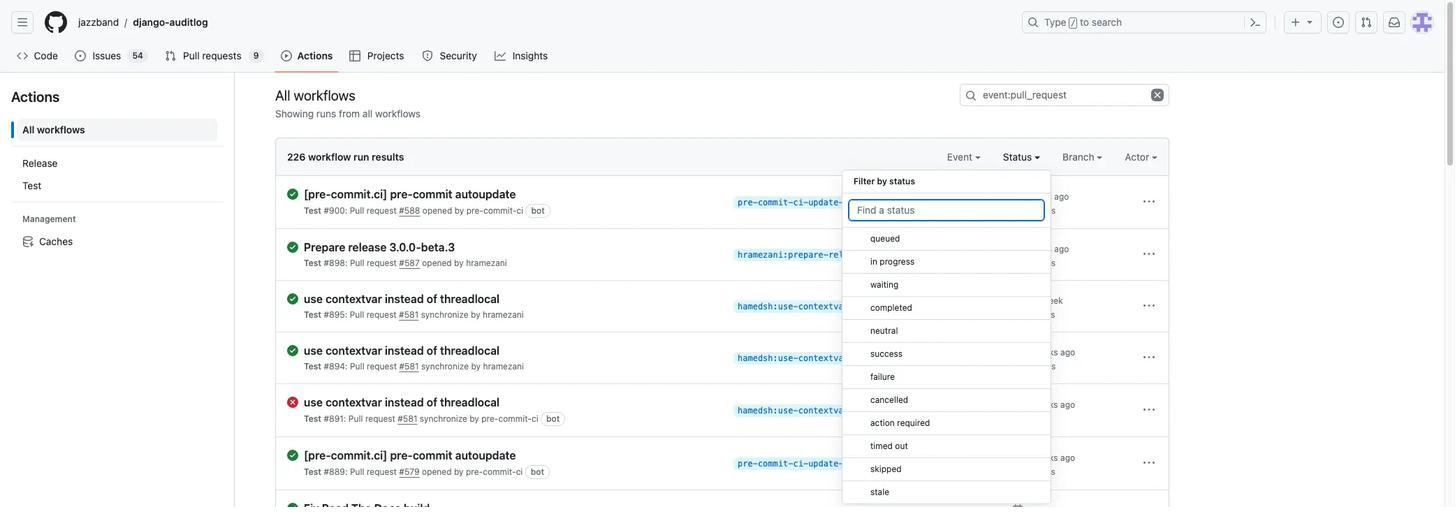 Task type: locate. For each thing, give the bounding box(es) containing it.
2 vertical spatial use contextvar instead of threadlocal link
[[304, 395, 723, 409]]

2 [pre-commit.ci] pre-commit autoupdate link from the top
[[304, 449, 723, 463]]

1 config from the top
[[844, 198, 874, 208]]

[pre-commit.ci] pre-commit autoupdate link
[[304, 187, 723, 201], [304, 449, 723, 463]]

2 vertical spatial hamedsh:use-contextvar-instead-of-threadvars
[[738, 406, 960, 416]]

hramezani:prepare-
[[738, 250, 829, 260]]

contextvar for use contextvar instead of threadlocal test #894: pull request #581 synchronize             by hramezani
[[326, 344, 382, 357]]

1 commit.ci] from the top
[[331, 188, 387, 201]]

1 vertical spatial use
[[304, 344, 323, 357]]

1 calendar image from the top
[[1013, 295, 1024, 306]]

30s
[[1041, 258, 1056, 268]]

2 vertical spatial calendar image
[[1013, 504, 1024, 507]]

instead
[[385, 293, 424, 305], [385, 344, 424, 357], [385, 396, 424, 409]]

1 horizontal spatial all workflows
[[275, 87, 356, 103]]

0 horizontal spatial issue opened image
[[75, 50, 86, 61]]

ago for 3m 55s
[[1055, 191, 1069, 202]]

0 vertical spatial all
[[275, 87, 290, 103]]

calendar image
[[1013, 295, 1024, 306], [1013, 452, 1024, 463], [1013, 504, 1024, 507]]

3 contextvar from the top
[[326, 396, 382, 409]]

2 days from the top
[[1034, 244, 1052, 254]]

2 vertical spatial #581
[[398, 414, 417, 424]]

opened right "#579" link
[[422, 467, 452, 477]]

waiting
[[871, 279, 899, 290]]

notifications image
[[1389, 17, 1400, 28]]

workflows right all at the left of page
[[375, 108, 421, 119]]

commit
[[413, 188, 453, 201], [413, 449, 453, 462]]

2 up "2m 52s"
[[1026, 453, 1031, 463]]

/ for jazzband
[[124, 16, 127, 28]]

0 vertical spatial ci-
[[793, 198, 809, 208]]

list containing all workflows
[[11, 113, 223, 259]]

2m 52s
[[1026, 467, 1056, 477]]

1 of- from the top
[[894, 302, 910, 312]]

0 vertical spatial of
[[427, 293, 437, 305]]

instead- up action
[[854, 406, 894, 416]]

command palette image
[[1250, 17, 1261, 28]]

2 threadvars from the top
[[910, 354, 960, 363]]

code link
[[11, 45, 64, 66]]

2 of from the top
[[427, 344, 437, 357]]

update- for 3
[[809, 198, 844, 208]]

threadlocal inside use contextvar instead of threadlocal test #895: pull request #581 synchronize             by hramezani
[[440, 293, 500, 305]]

by inside use contextvar instead of threadlocal test #894: pull request #581 synchronize             by hramezani
[[471, 361, 481, 372]]

1 [pre-commit.ci] pre-commit autoupdate link from the top
[[304, 187, 723, 201]]

0 vertical spatial instead
[[385, 293, 424, 305]]

pull inside use contextvar instead of threadlocal test #894: pull request #581 synchronize             by hramezani
[[350, 361, 365, 372]]

test link
[[17, 175, 217, 197]]

use right failed image
[[304, 396, 323, 409]]

1 vertical spatial all workflows
[[22, 124, 85, 136]]

ci- for 3 days ago
[[793, 198, 809, 208]]

pre-commit-ci-update-config for 3 days ago
[[738, 198, 874, 208]]

0 horizontal spatial /
[[124, 16, 127, 28]]

actions
[[297, 50, 333, 61], [11, 89, 60, 105]]

#579
[[399, 467, 420, 477]]

0 vertical spatial weeks
[[1034, 347, 1058, 358]]

1 vertical spatial use contextvar instead of threadlocal link
[[304, 344, 723, 358]]

test inside test link
[[22, 180, 41, 191]]

2 use from the top
[[304, 344, 323, 357]]

update- for 2
[[809, 459, 844, 469]]

use up "test #891:"
[[304, 344, 323, 357]]

2 vertical spatial 2
[[1026, 453, 1031, 463]]

actions down code link at the top
[[11, 89, 60, 105]]

workflows
[[294, 87, 356, 103], [375, 108, 421, 119], [37, 124, 85, 136]]

hamedsh:use-contextvar-instead-of-threadvars link down waiting
[[734, 300, 960, 313]]

issue opened image
[[1333, 17, 1344, 28], [75, 50, 86, 61]]

hramezani link for use contextvar instead of threadlocal test #894: pull request #581 synchronize             by hramezani
[[483, 361, 524, 372]]

2 vertical spatial pre-commit-ci link
[[466, 467, 523, 477]]

1 vertical spatial run duration image
[[1013, 361, 1024, 372]]

3 completed successfully image from the top
[[287, 345, 298, 356]]

1 hamedsh:use-contextvar-instead-of-threadvars from the top
[[738, 302, 960, 312]]

[pre-commit.ci] pre-commit autoupdate
[[304, 188, 516, 201], [304, 449, 516, 462]]

0 vertical spatial hamedsh:use-
[[738, 302, 798, 312]]

instead for use contextvar instead of threadlocal
[[385, 396, 424, 409]]

3 hamedsh:use-contextvar-instead-of-threadvars link from the top
[[734, 405, 960, 417]]

instead inside use contextvar instead of threadlocal test #895: pull request #581 synchronize             by hramezani
[[385, 293, 424, 305]]

hamedsh:use-
[[738, 302, 798, 312], [738, 354, 798, 363], [738, 406, 798, 416]]

request
[[367, 205, 397, 216], [367, 258, 397, 268], [367, 310, 397, 320], [367, 361, 397, 372], [365, 414, 395, 424], [367, 467, 397, 477]]

/ inside type / to search
[[1071, 18, 1076, 28]]

0 vertical spatial threadvars
[[910, 302, 960, 312]]

1 horizontal spatial issue opened image
[[1333, 17, 1344, 28]]

2 vertical spatial hramezani
[[483, 361, 524, 372]]

1 vertical spatial ci-
[[793, 459, 809, 469]]

test left #895:
[[304, 310, 321, 320]]

menu
[[842, 164, 1052, 507]]

0 vertical spatial days
[[1034, 191, 1052, 202]]

weeks up 54s
[[1034, 347, 1058, 358]]

1 horizontal spatial actions
[[297, 50, 333, 61]]

homepage image
[[45, 11, 67, 34]]

2 weeks from the top
[[1034, 400, 1058, 410]]

2 down 2m 54s
[[1026, 400, 1031, 410]]

/ left django-
[[124, 16, 127, 28]]

54s
[[1041, 361, 1056, 372]]

hamedsh:use-contextvar-instead-of-threadvars
[[738, 302, 960, 312], [738, 354, 960, 363], [738, 406, 960, 416]]

3 for [pre-commit.ci] pre-commit autoupdate
[[1026, 191, 1032, 202]]

hramezani:prepare-release-3-beta3
[[738, 250, 904, 260]]

1 vertical spatial threadvars
[[910, 354, 960, 363]]

of
[[427, 293, 437, 305], [427, 344, 437, 357], [427, 396, 437, 409]]

2 vertical spatial #581 link
[[398, 414, 417, 424]]

show options image
[[1144, 196, 1155, 208], [1144, 300, 1155, 312], [1144, 352, 1155, 363], [1144, 405, 1155, 416], [1144, 458, 1155, 469]]

2 vertical spatial 2 weeks ago
[[1026, 453, 1075, 463]]

1 instead- from the top
[[854, 302, 894, 312]]

completed successfully image
[[287, 189, 298, 200], [287, 242, 298, 253], [287, 345, 298, 356], [287, 450, 298, 461], [287, 503, 298, 507]]

threadlocal for use contextvar instead of threadlocal test #894: pull request #581 synchronize             by hramezani
[[440, 344, 500, 357]]

event button
[[947, 150, 981, 164]]

test left #894:
[[304, 361, 321, 372]]

pull down release
[[350, 258, 364, 268]]

1 run duration image from the top
[[1013, 309, 1024, 320]]

results
[[372, 151, 404, 163]]

3 weeks from the top
[[1034, 453, 1058, 463]]

1 vertical spatial autoupdate
[[455, 449, 516, 462]]

by
[[877, 176, 887, 187], [455, 205, 464, 216], [454, 258, 464, 268], [471, 310, 481, 320], [471, 361, 481, 372], [470, 414, 479, 424], [454, 467, 464, 477]]

threadlocal
[[440, 293, 500, 305], [440, 344, 500, 357], [440, 396, 500, 409]]

1 vertical spatial of
[[427, 344, 437, 357]]

threadlocal for use contextvar instead of threadlocal
[[440, 396, 500, 409]]

pull request #581 synchronize             by pre-commit-ci
[[349, 414, 538, 424]]

weeks up 52s
[[1034, 453, 1058, 463]]

2 hamedsh:use-contextvar-instead-of-threadvars from the top
[[738, 354, 960, 363]]

2m left 52s
[[1026, 467, 1039, 477]]

0 vertical spatial instead-
[[854, 302, 894, 312]]

3 for prepare release 3.0.0-beta.3
[[1026, 244, 1032, 254]]

all workflows up runs
[[275, 87, 356, 103]]

0 vertical spatial [pre-commit.ci] pre-commit autoupdate link
[[304, 187, 723, 201]]

2 for pre-commit-ci
[[1026, 400, 1031, 410]]

2 weeks ago up 54s
[[1026, 347, 1075, 358]]

2 update- from the top
[[809, 459, 844, 469]]

contextvar up #894:
[[326, 344, 382, 357]]

jazzband / django-auditlog
[[78, 16, 208, 28]]

test #889:
[[304, 467, 350, 477]]

1 vertical spatial config
[[844, 459, 874, 469]]

#581 link down use contextvar instead of threadlocal
[[398, 414, 417, 424]]

0 vertical spatial 2 weeks ago
[[1026, 347, 1075, 358]]

2 weeks ago up 52s
[[1026, 453, 1075, 463]]

2 ci- from the top
[[793, 459, 809, 469]]

0 vertical spatial issue opened image
[[1333, 17, 1344, 28]]

1 2 weeks ago from the top
[[1026, 347, 1075, 358]]

2 hamedsh:use- from the top
[[738, 354, 798, 363]]

ago for 2m 30s
[[1055, 244, 1069, 254]]

1 pre-commit-ci-update-config link from the top
[[734, 196, 874, 209]]

use contextvar instead of threadlocal link
[[304, 292, 723, 306], [304, 344, 723, 358], [304, 395, 723, 409]]

0 horizontal spatial git pull request image
[[165, 50, 176, 61]]

2 commit.ci] from the top
[[331, 449, 387, 462]]

hamedsh:use-contextvar-instead-of-threadvars down waiting
[[738, 302, 960, 312]]

1 horizontal spatial /
[[1071, 18, 1076, 28]]

pull inside prepare release 3.0.0-beta.3 test #898: pull request #587 opened             by hramezani
[[350, 258, 364, 268]]

1 2m from the top
[[1026, 258, 1039, 268]]

request up use contextvar instead of threadlocal
[[367, 361, 397, 372]]

/
[[124, 16, 127, 28], [1071, 18, 1076, 28]]

2 completed successfully image from the top
[[287, 242, 298, 253]]

run duration image left 2m 22s at bottom
[[1013, 309, 1024, 320]]

commit up the pull request #588 opened             by pre-commit-ci
[[413, 188, 453, 201]]

use contextvar instead of threadlocal link for use contextvar instead of threadlocal test #895: pull request #581 synchronize             by hramezani
[[304, 292, 723, 306]]

0 vertical spatial hramezani link
[[466, 258, 507, 268]]

completed link
[[843, 297, 1051, 320]]

1 contextvar- from the top
[[798, 302, 854, 312]]

0 vertical spatial pre-commit-ci-update-config
[[738, 198, 874, 208]]

2 instead from the top
[[385, 344, 424, 357]]

2 run duration image from the top
[[1013, 361, 1024, 372]]

2 commit from the top
[[413, 449, 453, 462]]

#581 for use contextvar instead of threadlocal test #894: pull request #581 synchronize             by hramezani
[[399, 361, 419, 372]]

1 use from the top
[[304, 293, 323, 305]]

2 weeks ago down 54s
[[1026, 400, 1075, 410]]

git pull request image
[[1361, 17, 1372, 28], [165, 50, 176, 61]]

2m
[[1026, 258, 1039, 268], [1026, 310, 1039, 320], [1026, 361, 1039, 372], [1026, 467, 1039, 477]]

of for use contextvar instead of threadlocal test #894: pull request #581 synchronize             by hramezani
[[427, 344, 437, 357]]

1 instead from the top
[[385, 293, 424, 305]]

2m for 2m 52s
[[1026, 467, 1039, 477]]

2 of- from the top
[[894, 354, 910, 363]]

contextvar inside use contextvar instead of threadlocal test #895: pull request #581 synchronize             by hramezani
[[326, 293, 382, 305]]

use inside use contextvar instead of threadlocal test #895: pull request #581 synchronize             by hramezani
[[304, 293, 323, 305]]

3 up 2m 30s
[[1026, 244, 1032, 254]]

1 vertical spatial pre-commit-ci-update-config link
[[734, 458, 874, 470]]

2 calendar image from the top
[[1013, 243, 1024, 254]]

0 vertical spatial #581
[[399, 310, 419, 320]]

of- for use contextvar instead of threadlocal test #894: pull request #581 synchronize             by hramezani
[[894, 354, 910, 363]]

#581 inside use contextvar instead of threadlocal test #894: pull request #581 synchronize             by hramezani
[[399, 361, 419, 372]]

weeks down 54s
[[1034, 400, 1058, 410]]

2 for hramezani
[[1026, 347, 1031, 358]]

#581 inside use contextvar instead of threadlocal test #895: pull request #581 synchronize             by hramezani
[[399, 310, 419, 320]]

git pull request image right 54
[[165, 50, 176, 61]]

Find a status text field
[[848, 199, 1045, 222]]

0 vertical spatial synchronize
[[421, 310, 469, 320]]

[pre-commit.ci] pre-commit autoupdate for #579
[[304, 449, 516, 462]]

queued link
[[843, 228, 1051, 251]]

1 vertical spatial #581 link
[[399, 361, 419, 372]]

1 commit from the top
[[413, 188, 453, 201]]

ci- for 2 weeks ago
[[793, 459, 809, 469]]

of down use contextvar instead of threadlocal test #895: pull request #581 synchronize             by hramezani
[[427, 344, 437, 357]]

pre-commit-ci-update-config link for 3
[[734, 196, 874, 209]]

synchronize down use contextvar instead of threadlocal
[[420, 414, 467, 424]]

1 vertical spatial commit
[[413, 449, 453, 462]]

django-
[[133, 16, 170, 28]]

None search field
[[960, 84, 1170, 106]]

test left #891:
[[304, 414, 321, 424]]

0 vertical spatial bot
[[531, 205, 545, 216]]

pull left requests
[[183, 50, 200, 61]]

calendar image for prepare release 3.0.0-beta.3
[[1013, 243, 1024, 254]]

3 days ago up 30s
[[1026, 244, 1069, 254]]

1 vertical spatial instead
[[385, 344, 424, 357]]

[pre-commit.ci] pre-commit autoupdate up #588 link
[[304, 188, 516, 201]]

3 use contextvar instead of threadlocal link from the top
[[304, 395, 723, 409]]

synchronize inside use contextvar instead of threadlocal test #894: pull request #581 synchronize             by hramezani
[[421, 361, 469, 372]]

issue opened image left issues
[[75, 50, 86, 61]]

0 vertical spatial pre-commit-ci-update-config link
[[734, 196, 874, 209]]

test #891:
[[304, 414, 349, 424]]

3 show options image from the top
[[1144, 352, 1155, 363]]

/ inside jazzband / django-auditlog
[[124, 16, 127, 28]]

commit-
[[758, 198, 793, 208], [484, 205, 517, 216], [499, 414, 532, 424], [758, 459, 793, 469], [483, 467, 516, 477]]

synchronize for use contextvar instead of threadlocal test #895: pull request #581 synchronize             by hramezani
[[421, 310, 469, 320]]

2 vertical spatial hamedsh:use-
[[738, 406, 798, 416]]

request inside use contextvar instead of threadlocal test #894: pull request #581 synchronize             by hramezani
[[367, 361, 397, 372]]

last
[[1026, 296, 1040, 306]]

2m down last
[[1026, 310, 1039, 320]]

search image
[[966, 90, 977, 101]]

2 2 weeks ago from the top
[[1026, 400, 1075, 410]]

2m left 54s
[[1026, 361, 1039, 372]]

hramezani:prepare-release-3-beta3 link
[[734, 249, 904, 261]]

1 show options image from the top
[[1144, 196, 1155, 208]]

contextvar up #891:
[[326, 396, 382, 409]]

1 vertical spatial opened
[[422, 258, 452, 268]]

1 vertical spatial update-
[[809, 459, 844, 469]]

git pull request image left notifications image
[[1361, 17, 1372, 28]]

show options image
[[1144, 249, 1155, 260]]

1 hamedsh:use- from the top
[[738, 302, 798, 312]]

#581 up use contextvar instead of threadlocal test #894: pull request #581 synchronize             by hramezani
[[399, 310, 419, 320]]

1 vertical spatial hamedsh:use-contextvar-instead-of-threadvars link
[[734, 352, 960, 365]]

run duration image left 2m 54s
[[1013, 361, 1024, 372]]

threadvars up failure link
[[910, 354, 960, 363]]

1 of from the top
[[427, 293, 437, 305]]

commit- for pull request #579 opened             by pre-commit-ci
[[483, 467, 516, 477]]

synchronize
[[421, 310, 469, 320], [421, 361, 469, 372], [420, 414, 467, 424]]

1 update- from the top
[[809, 198, 844, 208]]

commit.ci] for test #900:
[[331, 188, 387, 201]]

0 vertical spatial [pre-
[[304, 188, 331, 201]]

prepare release 3.0.0-beta.3 test #898: pull request #587 opened             by hramezani
[[304, 241, 507, 268]]

2 2 from the top
[[1026, 400, 1031, 410]]

1 vertical spatial hramezani
[[483, 310, 524, 320]]

days up 3m 55s
[[1034, 191, 1052, 202]]

0 vertical spatial actions
[[297, 50, 333, 61]]

hramezani inside prepare release 3.0.0-beta.3 test #898: pull request #587 opened             by hramezani
[[466, 258, 507, 268]]

filter workflows element
[[17, 152, 217, 197]]

[pre-commit.ci] pre-commit autoupdate link for pull request #579 opened             by pre-commit-ci
[[304, 449, 723, 463]]

1 calendar image from the top
[[1013, 191, 1024, 202]]

calendar image for use contextvar instead of threadlocal
[[1013, 295, 1024, 306]]

run duration image
[[1013, 309, 1024, 320], [1013, 361, 1024, 372]]

days up 2m 30s
[[1034, 244, 1052, 254]]

1 vertical spatial instead-
[[854, 354, 894, 363]]

2 opened from the top
[[422, 258, 452, 268]]

0 vertical spatial workflows
[[294, 87, 356, 103]]

skipped link
[[843, 458, 1051, 481]]

of down prepare release 3.0.0-beta.3 test #898: pull request #587 opened             by hramezani
[[427, 293, 437, 305]]

instead- up "failure"
[[854, 354, 894, 363]]

2 calendar image from the top
[[1013, 452, 1024, 463]]

1 pre-commit-ci-update-config from the top
[[738, 198, 874, 208]]

pre-
[[390, 188, 413, 201], [738, 198, 758, 208], [467, 205, 484, 216], [482, 414, 499, 424], [390, 449, 413, 462], [738, 459, 758, 469], [466, 467, 483, 477]]

[pre- up test #889:
[[304, 449, 331, 462]]

1 3 from the top
[[1026, 191, 1032, 202]]

1 [pre- from the top
[[304, 188, 331, 201]]

actions right play image
[[297, 50, 333, 61]]

3 use from the top
[[304, 396, 323, 409]]

test
[[22, 180, 41, 191], [304, 205, 321, 216], [304, 258, 321, 268], [304, 310, 321, 320], [304, 361, 321, 372], [304, 414, 321, 424], [304, 467, 321, 477]]

by inside prepare release 3.0.0-beta.3 test #898: pull request #587 opened             by hramezani
[[454, 258, 464, 268]]

ago
[[1055, 191, 1069, 202], [1055, 244, 1069, 254], [1061, 347, 1075, 358], [1061, 400, 1075, 410], [1061, 453, 1075, 463]]

#581 for use contextvar instead of threadlocal test #895: pull request #581 synchronize             by hramezani
[[399, 310, 419, 320]]

days for [pre-commit.ci] pre-commit autoupdate
[[1034, 191, 1052, 202]]

1 vertical spatial pre-commit-ci link
[[482, 414, 538, 424]]

0 vertical spatial autoupdate
[[455, 188, 516, 201]]

issue opened image right the triangle down image
[[1333, 17, 1344, 28]]

contextvar inside use contextvar instead of threadlocal test #894: pull request #581 synchronize             by hramezani
[[326, 344, 382, 357]]

3 instead from the top
[[385, 396, 424, 409]]

instead for use contextvar instead of threadlocal test #895: pull request #581 synchronize             by hramezani
[[385, 293, 424, 305]]

of- down waiting
[[894, 302, 910, 312]]

use for use contextvar instead of threadlocal test #894: pull request #581 synchronize             by hramezani
[[304, 344, 323, 357]]

ci for pull request #579 opened             by pre-commit-ci
[[516, 467, 523, 477]]

1 vertical spatial git pull request image
[[165, 50, 176, 61]]

commit.ci] for test #889:
[[331, 449, 387, 462]]

workflows up release
[[37, 124, 85, 136]]

1 vertical spatial commit.ci]
[[331, 449, 387, 462]]

1 vertical spatial pre-commit-ci-update-config
[[738, 459, 874, 469]]

opened inside prepare release 3.0.0-beta.3 test #898: pull request #587 opened             by hramezani
[[422, 258, 452, 268]]

config
[[844, 198, 874, 208], [844, 459, 874, 469]]

1 vertical spatial hamedsh:use-contextvar-instead-of-threadvars
[[738, 354, 960, 363]]

3 hamedsh:use- from the top
[[738, 406, 798, 416]]

cancelled
[[871, 395, 909, 405]]

0 vertical spatial run duration image
[[1013, 309, 1024, 320]]

1 vertical spatial 2 weeks ago
[[1026, 400, 1075, 410]]

2 vertical spatial ci
[[516, 467, 523, 477]]

1 vertical spatial calendar image
[[1013, 243, 1024, 254]]

hramezani inside use contextvar instead of threadlocal test #894: pull request #581 synchronize             by hramezani
[[483, 361, 524, 372]]

#581 up use contextvar instead of threadlocal
[[399, 361, 419, 372]]

all up showing
[[275, 87, 290, 103]]

0 vertical spatial hramezani
[[466, 258, 507, 268]]

contextvar- for use contextvar instead of threadlocal test #895: pull request #581 synchronize             by hramezani
[[798, 302, 854, 312]]

out
[[895, 441, 908, 451]]

0 vertical spatial hamedsh:use-contextvar-instead-of-threadvars link
[[734, 300, 960, 313]]

4 2m from the top
[[1026, 467, 1039, 477]]

1 2 from the top
[[1026, 347, 1031, 358]]

completed
[[871, 303, 913, 313]]

#894:
[[324, 361, 348, 372]]

list
[[73, 11, 1014, 34], [11, 113, 223, 259]]

caches
[[39, 235, 73, 247]]

2 contextvar- from the top
[[798, 354, 854, 363]]

of inside use contextvar instead of threadlocal link
[[427, 396, 437, 409]]

5 show options image from the top
[[1144, 458, 1155, 469]]

triangle down image
[[1305, 16, 1316, 27]]

[pre- up the test #900:
[[304, 188, 331, 201]]

0 vertical spatial config
[[844, 198, 874, 208]]

2 autoupdate from the top
[[455, 449, 516, 462]]

hamedsh:use-contextvar-instead-of-threadvars link up action
[[734, 405, 960, 417]]

commit up the pull request #579 opened             by pre-commit-ci
[[413, 449, 453, 462]]

instead inside use contextvar instead of threadlocal test #894: pull request #581 synchronize             by hramezani
[[385, 344, 424, 357]]

0 vertical spatial contextvar-
[[798, 302, 854, 312]]

opened down beta.3
[[422, 258, 452, 268]]

1 3 days ago from the top
[[1026, 191, 1069, 202]]

config down 'filter'
[[844, 198, 874, 208]]

instead inside use contextvar instead of threadlocal link
[[385, 396, 424, 409]]

showing runs from all workflows
[[275, 108, 421, 119]]

2 use contextvar instead of threadlocal link from the top
[[304, 344, 723, 358]]

2 vertical spatial instead
[[385, 396, 424, 409]]

2 vertical spatial bot
[[531, 467, 544, 477]]

pull right #894:
[[350, 361, 365, 372]]

threadlocal inside use contextvar instead of threadlocal test #894: pull request #581 synchronize             by hramezani
[[440, 344, 500, 357]]

0 vertical spatial #581 link
[[399, 310, 419, 320]]

3 days ago up '55s'
[[1026, 191, 1069, 202]]

to
[[1080, 16, 1089, 28]]

1 vertical spatial bot
[[546, 414, 560, 424]]

hamedsh:use-contextvar-instead-of-threadvars up action
[[738, 406, 960, 416]]

autoupdate up the pull request #588 opened             by pre-commit-ci
[[455, 188, 516, 201]]

2 threadlocal from the top
[[440, 344, 500, 357]]

config down timed
[[844, 459, 874, 469]]

of up pull request #581 synchronize             by pre-commit-ci
[[427, 396, 437, 409]]

2 instead- from the top
[[854, 354, 894, 363]]

autoupdate up the pull request #579 opened             by pre-commit-ci
[[455, 449, 516, 462]]

2 [pre-commit.ci] pre-commit autoupdate from the top
[[304, 449, 516, 462]]

#581 link up use contextvar instead of threadlocal test #894: pull request #581 synchronize             by hramezani
[[399, 310, 419, 320]]

0 vertical spatial ci
[[517, 205, 523, 216]]

1 [pre-commit.ci] pre-commit autoupdate from the top
[[304, 188, 516, 201]]

0 vertical spatial all workflows
[[275, 87, 356, 103]]

synchronize up use contextvar instead of threadlocal test #894: pull request #581 synchronize             by hramezani
[[421, 310, 469, 320]]

1 vertical spatial #581
[[399, 361, 419, 372]]

test down release
[[22, 180, 41, 191]]

use right completed successfully icon
[[304, 293, 323, 305]]

3 of from the top
[[427, 396, 437, 409]]

contextvar up #895:
[[326, 293, 382, 305]]

use inside use contextvar instead of threadlocal test #894: pull request #581 synchronize             by hramezani
[[304, 344, 323, 357]]

synchronize for use contextvar instead of threadlocal test #894: pull request #581 synchronize             by hramezani
[[421, 361, 469, 372]]

2 vertical spatial weeks
[[1034, 453, 1058, 463]]

1 weeks from the top
[[1034, 347, 1058, 358]]

release
[[348, 241, 387, 254]]

1 vertical spatial hramezani link
[[483, 310, 524, 320]]

1 contextvar from the top
[[326, 293, 382, 305]]

1 completed successfully image from the top
[[287, 189, 298, 200]]

hamedsh:use-contextvar-instead-of-threadvars link up "failure"
[[734, 352, 960, 365]]

from
[[339, 108, 360, 119]]

#587
[[399, 258, 420, 268]]

2 pre-commit-ci-update-config link from the top
[[734, 458, 874, 470]]

pull request #579 opened             by pre-commit-ci
[[350, 467, 523, 477]]

pull right #900:
[[350, 205, 364, 216]]

[pre- for #889:
[[304, 449, 331, 462]]

2 vertical spatial instead-
[[854, 406, 894, 416]]

hramezani inside use contextvar instead of threadlocal test #895: pull request #581 synchronize             by hramezani
[[483, 310, 524, 320]]

2 contextvar from the top
[[326, 344, 382, 357]]

[pre-commit.ci] pre-commit autoupdate for #588
[[304, 188, 516, 201]]

0 horizontal spatial actions
[[11, 89, 60, 105]]

1 vertical spatial [pre-commit.ci] pre-commit autoupdate link
[[304, 449, 723, 463]]

3 days ago for prepare release 3.0.0-beta.3
[[1026, 244, 1069, 254]]

all workflows up release
[[22, 124, 85, 136]]

instead up pull request #581 synchronize             by pre-commit-ci
[[385, 396, 424, 409]]

1 vertical spatial calendar image
[[1013, 452, 1024, 463]]

2 3 days ago from the top
[[1026, 244, 1069, 254]]

update- up hramezani:prepare-release-3-beta3
[[809, 198, 844, 208]]

2 2m from the top
[[1026, 310, 1039, 320]]

2 vertical spatial of-
[[894, 406, 910, 416]]

1 vertical spatial [pre-commit.ci] pre-commit autoupdate
[[304, 449, 516, 462]]

autoupdate for pull request #588 opened             by pre-commit-ci
[[455, 188, 516, 201]]

3 up '3m'
[[1026, 191, 1032, 202]]

4 completed successfully image from the top
[[287, 450, 298, 461]]

1 vertical spatial days
[[1034, 244, 1052, 254]]

2m left 30s
[[1026, 258, 1039, 268]]

instead down #587
[[385, 293, 424, 305]]

request inside use contextvar instead of threadlocal test #895: pull request #581 synchronize             by hramezani
[[367, 310, 397, 320]]

commit- for pull request #588 opened             by pre-commit-ci
[[484, 205, 517, 216]]

0 vertical spatial opened
[[423, 205, 452, 216]]

threadvars down waiting link
[[910, 302, 960, 312]]

1 hamedsh:use-contextvar-instead-of-threadvars link from the top
[[734, 300, 960, 313]]

of- up action required
[[894, 406, 910, 416]]

2 3 from the top
[[1026, 244, 1032, 254]]

3 days ago
[[1026, 191, 1069, 202], [1026, 244, 1069, 254]]

projects link
[[344, 45, 411, 66]]

1 threadlocal from the top
[[440, 293, 500, 305]]

0 vertical spatial hamedsh:use-contextvar-instead-of-threadvars
[[738, 302, 960, 312]]

hamedsh:use-contextvar-instead-of-threadvars up "failure"
[[738, 354, 960, 363]]

pull right #895:
[[350, 310, 364, 320]]

2 up 2m 54s
[[1026, 347, 1031, 358]]

3 2m from the top
[[1026, 361, 1039, 372]]

1 use contextvar instead of threadlocal link from the top
[[304, 292, 723, 306]]

instead-
[[854, 302, 894, 312], [854, 354, 894, 363], [854, 406, 894, 416]]

2 config from the top
[[844, 459, 874, 469]]

release
[[22, 157, 58, 169]]

of inside use contextvar instead of threadlocal test #895: pull request #581 synchronize             by hramezani
[[427, 293, 437, 305]]

1 horizontal spatial git pull request image
[[1361, 17, 1372, 28]]

3 opened from the top
[[422, 467, 452, 477]]

1 days from the top
[[1034, 191, 1052, 202]]

#581 link
[[399, 310, 419, 320], [399, 361, 419, 372], [398, 414, 417, 424]]

request left #588 link
[[367, 205, 397, 216]]

2 vertical spatial of
[[427, 396, 437, 409]]

0 vertical spatial commit.ci]
[[331, 188, 387, 201]]

2m for 2m 30s
[[1026, 258, 1039, 268]]

[pre-commit.ci] pre-commit autoupdate link for pull request #588 opened             by pre-commit-ci
[[304, 187, 723, 201]]

show options image for 2 weeks ago
[[1144, 458, 1155, 469]]

all up release
[[22, 124, 34, 136]]

weeks for pre-commit-ci
[[1034, 400, 1058, 410]]

pre-commit-ci-update-config
[[738, 198, 874, 208], [738, 459, 874, 469]]

/ left the to
[[1071, 18, 1076, 28]]

0 vertical spatial commit
[[413, 188, 453, 201]]

#581 link up use contextvar instead of threadlocal
[[399, 361, 419, 372]]

1 vertical spatial contextvar-
[[798, 354, 854, 363]]

request left "#579" link
[[367, 467, 397, 477]]

of for use contextvar instead of threadlocal
[[427, 396, 437, 409]]

2 show options image from the top
[[1144, 300, 1155, 312]]

2 hamedsh:use-contextvar-instead-of-threadvars link from the top
[[734, 352, 960, 365]]

show options image for 3 days ago
[[1144, 196, 1155, 208]]

commit.ci] up #889:
[[331, 449, 387, 462]]

request right #895:
[[367, 310, 397, 320]]

instead- for use contextvar instead of threadlocal test #895: pull request #581 synchronize             by hramezani
[[854, 302, 894, 312]]

code image
[[17, 50, 28, 61]]

shield image
[[422, 50, 433, 61]]

completed successfully image for #900:
[[287, 189, 298, 200]]

226 workflow run results
[[287, 151, 404, 163]]

actor
[[1125, 151, 1152, 163]]

test left #900:
[[304, 205, 321, 216]]

[pre-commit.ci] pre-commit autoupdate up #579
[[304, 449, 516, 462]]

contextvar
[[326, 293, 382, 305], [326, 344, 382, 357], [326, 396, 382, 409]]

completed successfully image for #889:
[[287, 450, 298, 461]]

instead down use contextvar instead of threadlocal test #895: pull request #581 synchronize             by hramezani
[[385, 344, 424, 357]]

all workflows
[[275, 87, 356, 103], [22, 124, 85, 136]]

request down release
[[367, 258, 397, 268]]

synchronize inside use contextvar instead of threadlocal test #895: pull request #581 synchronize             by hramezani
[[421, 310, 469, 320]]

pull inside use contextvar instead of threadlocal test #895: pull request #581 synchronize             by hramezani
[[350, 310, 364, 320]]

2 pre-commit-ci-update-config from the top
[[738, 459, 874, 469]]

test down prepare
[[304, 258, 321, 268]]

1 opened from the top
[[423, 205, 452, 216]]

1 vertical spatial 3 days ago
[[1026, 244, 1069, 254]]

hramezani link for prepare release 3.0.0-beta.3 test #898: pull request #587 opened             by hramezani
[[466, 258, 507, 268]]

ago for 2m 52s
[[1061, 453, 1075, 463]]

of-
[[894, 302, 910, 312], [894, 354, 910, 363], [894, 406, 910, 416]]

3 threadlocal from the top
[[440, 396, 500, 409]]

showing
[[275, 108, 314, 119]]

0 vertical spatial of-
[[894, 302, 910, 312]]

pre-commit-ci link
[[467, 205, 523, 216], [482, 414, 538, 424], [466, 467, 523, 477]]

opened right '#588' at the left top of the page
[[423, 205, 452, 216]]

of inside use contextvar instead of threadlocal test #894: pull request #581 synchronize             by hramezani
[[427, 344, 437, 357]]

of- up "failure"
[[894, 354, 910, 363]]

in progress
[[871, 256, 915, 267]]

3 of- from the top
[[894, 406, 910, 416]]

2 vertical spatial threadvars
[[910, 406, 960, 416]]

calendar image
[[1013, 191, 1024, 202], [1013, 243, 1024, 254]]

1 autoupdate from the top
[[455, 188, 516, 201]]

2 [pre- from the top
[[304, 449, 331, 462]]

1 ci- from the top
[[793, 198, 809, 208]]

0 vertical spatial use contextvar instead of threadlocal link
[[304, 292, 723, 306]]

1 threadvars from the top
[[910, 302, 960, 312]]



Task type: describe. For each thing, give the bounding box(es) containing it.
2m for 2m 22s
[[1026, 310, 1039, 320]]

3 instead- from the top
[[854, 406, 894, 416]]

auditlog
[[170, 16, 208, 28]]

pull right #891:
[[349, 414, 363, 424]]

opened for #588
[[423, 205, 452, 216]]

week
[[1043, 296, 1063, 306]]

opened for #579
[[422, 467, 452, 477]]

calendar image for [pre-commit.ci] pre-commit autoupdate
[[1013, 452, 1024, 463]]

of for use contextvar instead of threadlocal test #895: pull request #581 synchronize             by hramezani
[[427, 293, 437, 305]]

skipped
[[871, 464, 902, 474]]

hamedsh:use- for use contextvar instead of threadlocal test #895: pull request #581 synchronize             by hramezani
[[738, 302, 798, 312]]

#581 link for use contextvar instead of threadlocal test #895: pull request #581 synchronize             by hramezani
[[399, 310, 419, 320]]

caches link
[[17, 231, 217, 253]]

ci for pull request #581 synchronize             by pre-commit-ci
[[532, 414, 538, 424]]

use for use contextvar instead of threadlocal test #895: pull request #581 synchronize             by hramezani
[[304, 293, 323, 305]]

hramezani for use contextvar instead of threadlocal test #895: pull request #581 synchronize             by hramezani
[[483, 310, 524, 320]]

neutral link
[[843, 320, 1051, 343]]

test inside prepare release 3.0.0-beta.3 test #898: pull request #587 opened             by hramezani
[[304, 258, 321, 268]]

days for prepare release 3.0.0-beta.3
[[1034, 244, 1052, 254]]

54
[[132, 50, 143, 61]]

9
[[253, 50, 259, 61]]

#900:
[[324, 205, 348, 216]]

pre-commit-ci link for pull request #579 opened             by pre-commit-ci
[[466, 467, 523, 477]]

graph image
[[495, 50, 506, 61]]

pre-commit-ci-update-config for 2 weeks ago
[[738, 459, 874, 469]]

play image
[[281, 50, 292, 61]]

1 vertical spatial issue opened image
[[75, 50, 86, 61]]

use contextvar instead of threadlocal
[[304, 396, 500, 409]]

threadvars for use contextvar instead of threadlocal test #894: pull request #581 synchronize             by hramezani
[[910, 354, 960, 363]]

code
[[34, 50, 58, 61]]

menu containing filter by status
[[842, 164, 1052, 507]]

in
[[871, 256, 878, 267]]

success
[[871, 349, 903, 359]]

use for use contextvar instead of threadlocal
[[304, 396, 323, 409]]

test inside use contextvar instead of threadlocal test #895: pull request #581 synchronize             by hramezani
[[304, 310, 321, 320]]

/ for type
[[1071, 18, 1076, 28]]

git pull request image for bottommost issue opened image
[[165, 50, 176, 61]]

autoupdate for pull request #579 opened             by pre-commit-ci
[[455, 449, 516, 462]]

last week
[[1026, 296, 1063, 306]]

completed successfully image for #898:
[[287, 242, 298, 253]]

#581 link for use contextvar instead of threadlocal test #894: pull request #581 synchronize             by hramezani
[[399, 361, 419, 372]]

request inside prepare release 3.0.0-beta.3 test #898: pull request #587 opened             by hramezani
[[367, 258, 397, 268]]

workflow
[[308, 151, 351, 163]]

2 weeks ago for hramezani
[[1026, 347, 1075, 358]]

3.0.0-
[[389, 241, 421, 254]]

beta3
[[879, 250, 904, 260]]

release link
[[17, 152, 217, 175]]

failure link
[[843, 366, 1051, 389]]

beta.3
[[421, 241, 455, 254]]

required
[[897, 418, 930, 428]]

1 horizontal spatial all
[[275, 87, 290, 103]]

2 weeks ago for pre-commit-ci
[[1026, 400, 1075, 410]]

pre-commit-ci-update-config link for 2
[[734, 458, 874, 470]]

config for 2
[[844, 459, 874, 469]]

type
[[1045, 16, 1067, 28]]

timed
[[871, 441, 893, 451]]

security
[[440, 50, 477, 61]]

action
[[871, 418, 895, 428]]

22s
[[1041, 310, 1055, 320]]

status
[[890, 176, 915, 187]]

1 vertical spatial all
[[22, 124, 34, 136]]

prepare release 3.0.0-beta.3 link
[[304, 240, 723, 254]]

all
[[363, 108, 373, 119]]

management
[[22, 214, 76, 224]]

3 calendar image from the top
[[1013, 504, 1024, 507]]

3 threadvars from the top
[[910, 406, 960, 416]]

bot for pull request #588 opened             by pre-commit-ci
[[531, 205, 545, 216]]

use contextvar instead of threadlocal link for use contextvar instead of threadlocal test #894: pull request #581 synchronize             by hramezani
[[304, 344, 723, 358]]

actor button
[[1125, 150, 1158, 164]]

completed successfully image for #894:
[[287, 345, 298, 356]]

table image
[[350, 50, 361, 61]]

request down use contextvar instead of threadlocal
[[365, 414, 395, 424]]

[pre- for #900:
[[304, 188, 331, 201]]

hamedsh:use-contextvar-instead-of-threadvars for use contextvar instead of threadlocal test #894: pull request #581 synchronize             by hramezani
[[738, 354, 960, 363]]

pull right #889:
[[350, 467, 364, 477]]

hramezani for use contextvar instead of threadlocal test #894: pull request #581 synchronize             by hramezani
[[483, 361, 524, 372]]

instead- for use contextvar instead of threadlocal test #894: pull request #581 synchronize             by hramezani
[[854, 354, 894, 363]]

1 vertical spatial actions
[[11, 89, 60, 105]]

bot for pull request #581 synchronize             by pre-commit-ci
[[546, 414, 560, 424]]

status
[[1003, 151, 1035, 163]]

failed image
[[287, 397, 298, 408]]

status button
[[1003, 150, 1040, 164]]

security link
[[416, 45, 484, 66]]

hamedsh:use-contextvar-instead-of-threadvars for use contextvar instead of threadlocal test #895: pull request #581 synchronize             by hramezani
[[738, 302, 960, 312]]

#588
[[399, 205, 420, 216]]

test #900:
[[304, 205, 350, 216]]

3m 55s
[[1026, 205, 1056, 216]]

completed successfully image
[[287, 293, 298, 305]]

by inside use contextvar instead of threadlocal test #895: pull request #581 synchronize             by hramezani
[[471, 310, 481, 320]]

waiting link
[[843, 274, 1051, 297]]

2m 30s
[[1026, 258, 1056, 268]]

runs
[[316, 108, 336, 119]]

3m
[[1026, 205, 1039, 216]]

run
[[354, 151, 369, 163]]

event
[[947, 151, 975, 163]]

2m 22s
[[1026, 310, 1055, 320]]

branch
[[1063, 151, 1097, 163]]

#898:
[[324, 258, 348, 268]]

stale
[[871, 487, 890, 498]]

1 vertical spatial workflows
[[375, 108, 421, 119]]

type / to search
[[1045, 16, 1122, 28]]

insights
[[513, 50, 548, 61]]

hramezani link for use contextvar instead of threadlocal test #895: pull request #581 synchronize             by hramezani
[[483, 310, 524, 320]]

jazzband link
[[73, 11, 124, 34]]

3-
[[869, 250, 879, 260]]

1 horizontal spatial workflows
[[294, 87, 356, 103]]

hamedsh:use-contextvar-instead-of-threadvars link for use contextvar instead of threadlocal test #894: pull request #581 synchronize             by hramezani
[[734, 352, 960, 365]]

success link
[[843, 343, 1051, 366]]

filter by status
[[854, 176, 915, 187]]

insights link
[[489, 45, 555, 66]]

neutral
[[871, 326, 898, 336]]

plus image
[[1291, 17, 1302, 28]]

hamedsh:use-contextvar-instead-of-threadvars link for use contextvar instead of threadlocal test #895: pull request #581 synchronize             by hramezani
[[734, 300, 960, 313]]

weeks for hramezani
[[1034, 347, 1058, 358]]

5 completed successfully image from the top
[[287, 503, 298, 507]]

3 2 weeks ago from the top
[[1026, 453, 1075, 463]]

test inside use contextvar instead of threadlocal test #894: pull request #581 synchronize             by hramezani
[[304, 361, 321, 372]]

clear filters image
[[1152, 89, 1164, 101]]

pre-commit-ci link for pull request #588 opened             by pre-commit-ci
[[467, 205, 523, 216]]

0 horizontal spatial workflows
[[37, 124, 85, 136]]

commit- for pull request #581 synchronize             by pre-commit-ci
[[499, 414, 532, 424]]

git pull request image for right issue opened image
[[1361, 17, 1372, 28]]

release-
[[829, 250, 869, 260]]

3 2 from the top
[[1026, 453, 1031, 463]]

actions link
[[275, 45, 338, 66]]

#587 link
[[399, 258, 420, 268]]

list containing jazzband
[[73, 11, 1014, 34]]

progress
[[880, 256, 915, 267]]

threadvars for use contextvar instead of threadlocal test #895: pull request #581 synchronize             by hramezani
[[910, 302, 960, 312]]

#895:
[[324, 310, 347, 320]]

#579 link
[[399, 467, 420, 477]]

3 contextvar- from the top
[[798, 406, 854, 416]]

test left #889:
[[304, 467, 321, 477]]

commit for #579
[[413, 449, 453, 462]]

of- for use contextvar instead of threadlocal test #895: pull request #581 synchronize             by hramezani
[[894, 302, 910, 312]]

ci for pull request #588 opened             by pre-commit-ci
[[517, 205, 523, 216]]

55s
[[1041, 205, 1056, 216]]

2m for 2m 54s
[[1026, 361, 1039, 372]]

use contextvar instead of threadlocal test #895: pull request #581 synchronize             by hramezani
[[304, 293, 524, 320]]

bot for pull request #579 opened             by pre-commit-ci
[[531, 467, 544, 477]]

queued
[[871, 233, 900, 244]]

contextvar for use contextvar instead of threadlocal
[[326, 396, 382, 409]]

run duration image for use contextvar instead of threadlocal test #894: pull request #581 synchronize             by hramezani
[[1013, 361, 1024, 372]]

run duration image for use contextvar instead of threadlocal test #895: pull request #581 synchronize             by hramezani
[[1013, 309, 1024, 320]]

config for 3
[[844, 198, 874, 208]]

2 vertical spatial synchronize
[[420, 414, 467, 424]]

#891:
[[324, 414, 346, 424]]

contextvar for use contextvar instead of threadlocal test #895: pull request #581 synchronize             by hramezani
[[326, 293, 382, 305]]

pre-commit-ci link for pull request #581 synchronize             by pre-commit-ci
[[482, 414, 538, 424]]

2m 54s
[[1026, 361, 1056, 372]]

action required
[[871, 418, 930, 428]]

by inside menu
[[877, 176, 887, 187]]

issues
[[93, 50, 121, 61]]

contextvar- for use contextvar instead of threadlocal test #894: pull request #581 synchronize             by hramezani
[[798, 354, 854, 363]]

4 show options image from the top
[[1144, 405, 1155, 416]]

calendar image for [pre-commit.ci] pre-commit autoupdate
[[1013, 191, 1024, 202]]

requests
[[202, 50, 242, 61]]

jazzband
[[78, 16, 119, 28]]

projects
[[367, 50, 404, 61]]

django-auditlog link
[[127, 11, 214, 34]]

action required link
[[843, 412, 1051, 435]]

3 hamedsh:use-contextvar-instead-of-threadvars from the top
[[738, 406, 960, 416]]

threadlocal for use contextvar instead of threadlocal test #895: pull request #581 synchronize             by hramezani
[[440, 293, 500, 305]]

stale link
[[843, 481, 1051, 504]]

prepare
[[304, 241, 345, 254]]

use contextvar instead of threadlocal test #894: pull request #581 synchronize             by hramezani
[[304, 344, 524, 372]]

cancelled link
[[843, 389, 1051, 412]]

hamedsh:use- for use contextvar instead of threadlocal test #894: pull request #581 synchronize             by hramezani
[[738, 354, 798, 363]]

3 days ago for [pre-commit.ci] pre-commit autoupdate
[[1026, 191, 1069, 202]]

instead for use contextvar instead of threadlocal test #894: pull request #581 synchronize             by hramezani
[[385, 344, 424, 357]]

show options image for last week
[[1144, 300, 1155, 312]]

search
[[1092, 16, 1122, 28]]



Task type: vqa. For each thing, say whether or not it's contained in the screenshot.
"PULL REQUESTS"
yes



